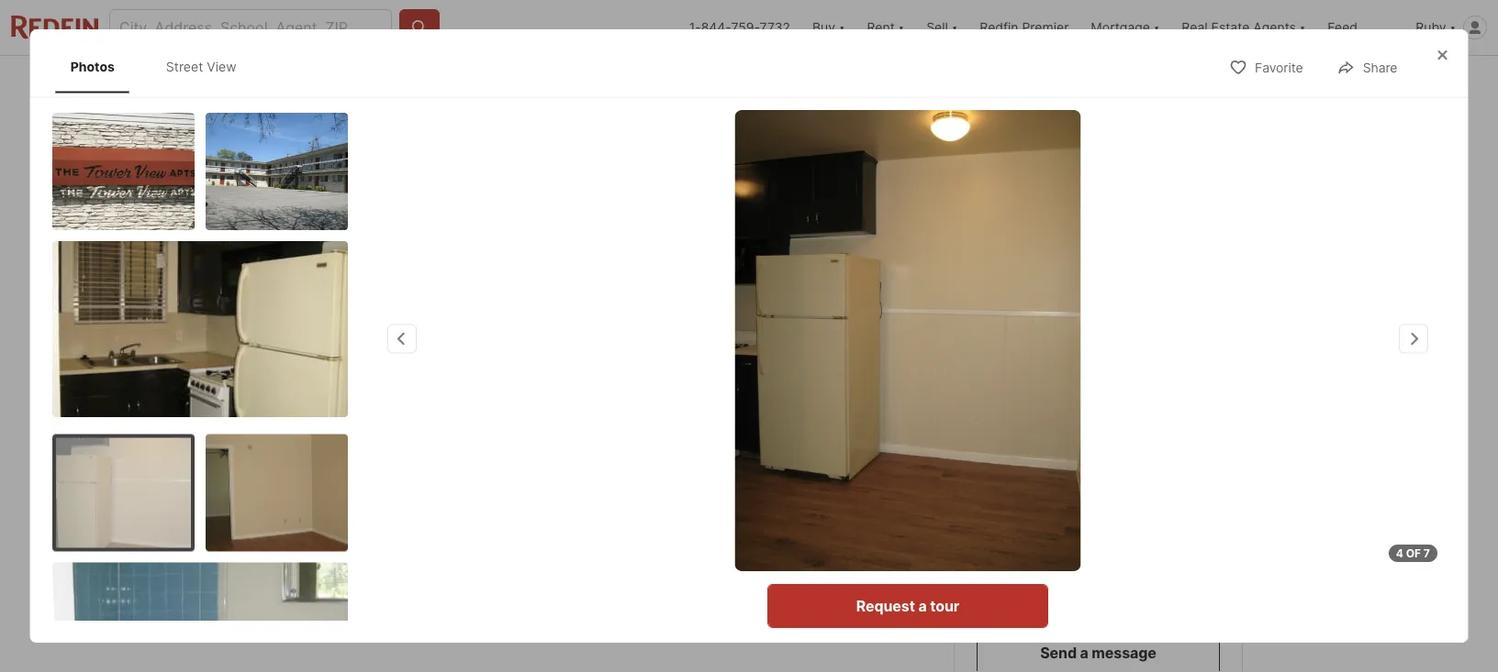 Task type: describe. For each thing, give the bounding box(es) containing it.
0 vertical spatial unit
[[413, 468, 441, 486]]

street view tab
[[151, 44, 251, 90]]

submit search image
[[410, 18, 429, 37]]

share
[[1363, 60, 1398, 76]]

in
[[381, 594, 391, 608]]

4 tab from the left
[[583, 60, 695, 104]]

a inside send a message button
[[1080, 645, 1089, 663]]

1 horizontal spatial tour
[[1121, 586, 1150, 604]]

/mo
[[330, 503, 370, 528]]

pet friendly
[[268, 594, 330, 608]]

7
[[1424, 547, 1430, 561]]

w/d in unit
[[356, 594, 415, 608]]

request a tour dialog
[[30, 29, 1468, 673]]

0 vertical spatial st
[[394, 468, 409, 486]]

5 tab from the left
[[695, 60, 796, 104]]

w/d
[[356, 594, 378, 608]]

106 inside the 926 e dean keeton st unit 106
[[1109, 526, 1143, 549]]

send a message button
[[977, 632, 1220, 673]]

street inside street view button
[[313, 403, 351, 418]]

3 tab from the left
[[502, 60, 583, 104]]

2 tab from the left
[[390, 60, 502, 104]]

926 e dean keeton st unit 106 image
[[735, 110, 1081, 572]]

view for tab list containing photos
[[207, 59, 236, 74]]

City, Address, School, Agent, ZIP search field
[[109, 9, 392, 46]]

a inside request a tour dialog
[[918, 598, 927, 616]]

1-
[[689, 20, 701, 35]]

1 horizontal spatial keeton
[[977, 526, 1040, 549]]

redfin
[[980, 20, 1019, 35]]

unit inside the 926 e dean keeton st unit 106
[[1068, 526, 1105, 549]]

1 vertical spatial 926 e dean keeton st unit 106
[[977, 499, 1155, 549]]

favorite
[[1255, 60, 1303, 76]]

2 vertical spatial unit
[[394, 594, 415, 608]]

premier
[[1022, 20, 1069, 35]]

redfin premier button
[[969, 0, 1080, 55]]

0 horizontal spatial 106
[[446, 468, 470, 486]]

0 horizontal spatial 926
[[257, 468, 284, 486]]

request inside dialog
[[856, 598, 915, 616]]

of
[[1406, 547, 1421, 561]]

$1,000 /mo price
[[257, 503, 370, 549]]

$1,000
[[257, 503, 330, 528]]

4
[[1396, 547, 1404, 561]]

street inside street view tab
[[166, 59, 203, 74]]

send
[[1040, 645, 1077, 663]]

street view inside street view tab
[[166, 59, 236, 74]]



Task type: vqa. For each thing, say whether or not it's contained in the screenshot.
Send a message BUTTON
yes



Task type: locate. For each thing, give the bounding box(es) containing it.
price
[[257, 531, 292, 549]]

0 vertical spatial street view
[[166, 59, 236, 74]]

0 horizontal spatial street
[[166, 59, 203, 74]]

1 horizontal spatial 926
[[1053, 499, 1089, 521]]

106
[[446, 468, 470, 486], [1109, 526, 1143, 549]]

0 horizontal spatial request
[[856, 598, 915, 616]]

contact
[[977, 499, 1053, 521]]

1 horizontal spatial request a tour
[[1047, 586, 1150, 604]]

0 vertical spatial 926
[[257, 468, 284, 486]]

1 vertical spatial street view
[[313, 403, 385, 418]]

1 vertical spatial view
[[354, 403, 385, 418]]

1-844-759-7732
[[689, 20, 791, 35]]

e right the contact
[[1093, 499, 1105, 521]]

view
[[207, 59, 236, 74], [354, 403, 385, 418]]

e up $1,000
[[288, 468, 297, 486]]

0 horizontal spatial 926 e dean keeton st unit 106
[[257, 468, 470, 486]]

pet
[[268, 594, 285, 608]]

759-
[[731, 20, 760, 35]]

image image
[[257, 107, 947, 444], [954, 107, 1241, 272], [52, 112, 194, 230], [205, 112, 348, 230], [52, 241, 348, 417], [954, 279, 1241, 444], [205, 434, 348, 552], [56, 438, 191, 548]]

street
[[166, 59, 203, 74], [313, 403, 351, 418]]

1 horizontal spatial street
[[313, 403, 351, 418]]

keeton
[[341, 468, 390, 486], [977, 526, 1040, 549]]

1 tab from the left
[[257, 60, 390, 104]]

1 horizontal spatial a
[[1080, 645, 1089, 663]]

request a tour button
[[977, 573, 1220, 617], [768, 585, 1048, 629]]

tab list inside request a tour dialog
[[52, 40, 269, 93]]

1 horizontal spatial st
[[1045, 526, 1064, 549]]

0 horizontal spatial view
[[207, 59, 236, 74]]

request a tour
[[1047, 586, 1150, 604], [856, 598, 960, 616]]

926
[[257, 468, 284, 486], [1053, 499, 1089, 521]]

1 horizontal spatial street view
[[313, 403, 385, 418]]

favorite button
[[1214, 48, 1319, 86]]

1 horizontal spatial 106
[[1109, 526, 1143, 549]]

friendly
[[289, 594, 330, 608]]

0 vertical spatial 106
[[446, 468, 470, 486]]

2 horizontal spatial a
[[1109, 586, 1117, 604]]

keeton up /mo
[[341, 468, 390, 486]]

1-844-759-7732 link
[[689, 20, 791, 35]]

dean
[[301, 468, 337, 486], [1109, 499, 1155, 521]]

street view
[[166, 59, 236, 74], [313, 403, 385, 418]]

1 vertical spatial 926
[[1053, 499, 1089, 521]]

a
[[1109, 586, 1117, 604], [918, 598, 927, 616], [1080, 645, 1089, 663]]

st
[[394, 468, 409, 486], [1045, 526, 1064, 549]]

1 vertical spatial dean
[[1109, 499, 1155, 521]]

tab list
[[52, 40, 269, 93], [257, 56, 810, 104]]

1 vertical spatial unit
[[1068, 526, 1105, 549]]

share button
[[1322, 48, 1413, 86]]

0 vertical spatial dean
[[301, 468, 337, 486]]

map entry image
[[833, 467, 925, 559]]

0 vertical spatial keeton
[[341, 468, 390, 486]]

0 vertical spatial 926 e dean keeton st unit 106
[[257, 468, 470, 486]]

926 e dean keeton st unit 106
[[257, 468, 470, 486], [977, 499, 1155, 549]]

1 vertical spatial e
[[1093, 499, 1105, 521]]

0 vertical spatial e
[[288, 468, 297, 486]]

send a message
[[1040, 645, 1157, 663]]

street view inside street view button
[[313, 403, 385, 418]]

photos
[[70, 59, 115, 74]]

st inside the 926 e dean keeton st unit 106
[[1045, 526, 1064, 549]]

0 horizontal spatial a
[[918, 598, 927, 616]]

tour
[[1121, 586, 1150, 604], [930, 598, 960, 616]]

0 horizontal spatial request a tour
[[856, 598, 960, 616]]

dean inside the 926 e dean keeton st unit 106
[[1109, 499, 1155, 521]]

view inside button
[[354, 403, 385, 418]]

street view button
[[272, 392, 401, 429]]

1 vertical spatial st
[[1045, 526, 1064, 549]]

844-
[[701, 20, 731, 35]]

message
[[1092, 645, 1157, 663]]

1 horizontal spatial request
[[1047, 586, 1106, 604]]

1 horizontal spatial dean
[[1109, 499, 1155, 521]]

e
[[288, 468, 297, 486], [1093, 499, 1105, 521]]

photos tab
[[56, 44, 129, 90]]

0 vertical spatial view
[[207, 59, 236, 74]]

0 horizontal spatial st
[[394, 468, 409, 486]]

tour inside dialog
[[930, 598, 960, 616]]

0 horizontal spatial e
[[288, 468, 297, 486]]

unit
[[413, 468, 441, 486], [1068, 526, 1105, 549], [394, 594, 415, 608]]

keeton down the contact
[[977, 526, 1040, 549]]

0 horizontal spatial tour
[[930, 598, 960, 616]]

0 horizontal spatial dean
[[301, 468, 337, 486]]

tab
[[257, 60, 390, 104], [390, 60, 502, 104], [502, 60, 583, 104], [583, 60, 695, 104], [695, 60, 796, 104]]

7732
[[760, 20, 791, 35]]

view inside tab
[[207, 59, 236, 74]]

1 vertical spatial street
[[313, 403, 351, 418]]

1 vertical spatial 106
[[1109, 526, 1143, 549]]

1 horizontal spatial e
[[1093, 499, 1105, 521]]

tab list containing photos
[[52, 40, 269, 93]]

0 vertical spatial street
[[166, 59, 203, 74]]

1 horizontal spatial view
[[354, 403, 385, 418]]

feed
[[1328, 20, 1358, 35]]

request a tour inside request a tour dialog
[[856, 598, 960, 616]]

0 horizontal spatial keeton
[[341, 468, 390, 486]]

0 horizontal spatial street view
[[166, 59, 236, 74]]

feed button
[[1317, 0, 1405, 55]]

1 horizontal spatial 926 e dean keeton st unit 106
[[977, 499, 1155, 549]]

view for street view button
[[354, 403, 385, 418]]

redfin premier
[[980, 20, 1069, 35]]

request
[[1047, 586, 1106, 604], [856, 598, 915, 616]]

4 of 7
[[1396, 547, 1430, 561]]

1 vertical spatial keeton
[[977, 526, 1040, 549]]



